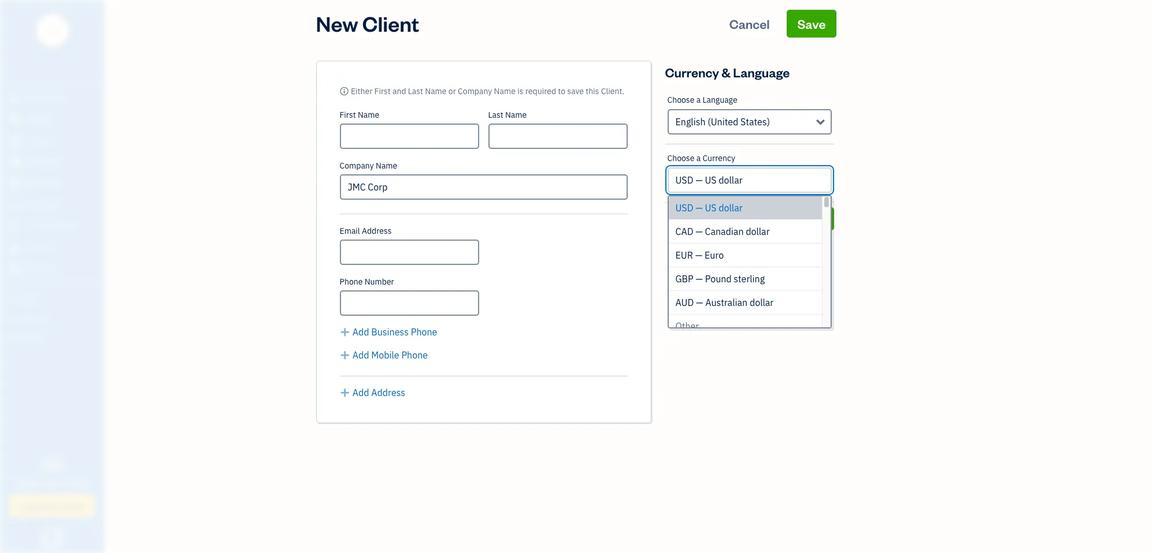 Task type: describe. For each thing, give the bounding box(es) containing it.
language for currency & language
[[733, 64, 790, 80]]

phone for add mobile phone
[[402, 350, 428, 361]]

now
[[63, 500, 84, 513]]

choose for choose a currency
[[668, 153, 695, 164]]

client.
[[601, 86, 625, 97]]

cad — canadian dollar option
[[669, 220, 822, 244]]

eur — euro
[[676, 250, 724, 261]]

new client
[[316, 10, 419, 37]]

australian
[[706, 297, 748, 309]]

1 vertical spatial last
[[488, 110, 503, 120]]

add for add business phone
[[353, 327, 369, 338]]

us
[[705, 202, 717, 214]]

save button
[[787, 10, 836, 38]]

upgrade now
[[20, 500, 84, 513]]

euro
[[705, 250, 724, 261]]

dollar for usd — us dollar
[[719, 202, 743, 214]]

Email Address text field
[[340, 240, 479, 265]]

primary image
[[340, 86, 349, 97]]

done
[[798, 212, 824, 226]]

First Name text field
[[340, 124, 479, 149]]

a for currency
[[697, 153, 701, 164]]

add business phone button
[[340, 326, 437, 339]]

0 vertical spatial currency
[[665, 64, 719, 80]]

cancel for topmost "cancel" button
[[730, 16, 770, 32]]

phone for add business phone
[[411, 327, 437, 338]]

usd
[[676, 202, 694, 214]]

number
[[365, 277, 394, 287]]

&
[[722, 64, 731, 80]]

aud — australian dollar option
[[669, 291, 822, 315]]

aud
[[676, 297, 694, 309]]

add for add address
[[353, 387, 369, 399]]

30 days left in trial
[[16, 453, 88, 489]]

choose a language element
[[665, 86, 834, 145]]

either
[[351, 86, 373, 97]]

currency & language
[[665, 64, 790, 80]]

Company Name text field
[[340, 175, 628, 200]]

Last Name text field
[[488, 124, 628, 149]]

canadian
[[705, 226, 744, 238]]

cad — canadian dollar
[[676, 226, 770, 238]]

0 vertical spatial last
[[408, 86, 423, 97]]

phone number
[[340, 277, 394, 287]]

0 vertical spatial first
[[374, 86, 391, 97]]

mobile
[[371, 350, 399, 361]]

— for pound
[[696, 274, 703, 285]]

— for euro
[[695, 250, 703, 261]]

add mobile phone button
[[340, 349, 428, 363]]

email address
[[340, 226, 392, 237]]

usd — us dollar option
[[669, 197, 822, 220]]

this
[[586, 86, 599, 97]]

dollar for cad — canadian dollar
[[746, 226, 770, 238]]

address for email address
[[362, 226, 392, 237]]

plus image for add business phone
[[340, 326, 350, 339]]

0 vertical spatial company
[[458, 86, 492, 97]]



Task type: vqa. For each thing, say whether or not it's contained in the screenshot.
AUD — Australian dollar option
yes



Task type: locate. For each thing, give the bounding box(es) containing it.
— right 'eur'
[[695, 250, 703, 261]]

dollar inside usd — us dollar option
[[719, 202, 743, 214]]

0 vertical spatial phone
[[340, 277, 363, 287]]

add left the mobile
[[353, 350, 369, 361]]

— right aud
[[696, 297, 703, 309]]

1 horizontal spatial company
[[458, 86, 492, 97]]

save
[[567, 86, 584, 97]]

dollar down usd — us dollar option
[[746, 226, 770, 238]]

gbp — pound sterling
[[676, 274, 765, 285]]

or
[[449, 86, 456, 97]]

first left and
[[374, 86, 391, 97]]

1 vertical spatial dollar
[[746, 226, 770, 238]]

business
[[371, 327, 409, 338]]

name down is
[[505, 110, 527, 120]]

0 horizontal spatial first
[[340, 110, 356, 120]]

name for first name
[[358, 110, 379, 120]]

name
[[425, 86, 447, 97], [494, 86, 516, 97], [358, 110, 379, 120], [505, 110, 527, 120], [376, 161, 397, 171]]

0 vertical spatial language
[[733, 64, 790, 80]]

add
[[353, 327, 369, 338], [353, 350, 369, 361], [353, 387, 369, 399]]

phone down phone number text field
[[411, 327, 437, 338]]

phone inside button
[[411, 327, 437, 338]]

add address button
[[340, 386, 405, 400]]

upgrade now button
[[9, 495, 95, 518]]

Currency text field
[[669, 169, 831, 192]]

a for language
[[697, 95, 701, 105]]

a inside choose a currency element
[[697, 153, 701, 164]]

0 horizontal spatial company
[[340, 161, 374, 171]]

1 vertical spatial plus image
[[340, 349, 350, 363]]

name left the or
[[425, 86, 447, 97]]

2 vertical spatial dollar
[[750, 297, 774, 309]]

— right cad in the right top of the page
[[696, 226, 703, 238]]

name for last name
[[505, 110, 527, 120]]

company down first name
[[340, 161, 374, 171]]

1 vertical spatial phone
[[411, 327, 437, 338]]

language for choose a language
[[703, 95, 738, 105]]

company name
[[340, 161, 397, 171]]

2 add from the top
[[353, 350, 369, 361]]

2 plus image from the top
[[340, 349, 350, 363]]

name left is
[[494, 86, 516, 97]]

dollar down sterling
[[750, 297, 774, 309]]

plus image
[[340, 386, 350, 400]]

upgrade
[[20, 500, 61, 513]]

phone
[[340, 277, 363, 287], [411, 327, 437, 338], [402, 350, 428, 361]]

add inside "button"
[[353, 350, 369, 361]]

dollar for aud — australian dollar
[[750, 297, 774, 309]]

to
[[558, 86, 566, 97]]

email
[[340, 226, 360, 237]]

1 vertical spatial address
[[371, 387, 405, 399]]

company right the or
[[458, 86, 492, 97]]

(united
[[708, 116, 739, 128]]

plus image left business
[[340, 326, 350, 339]]

address for add address
[[371, 387, 405, 399]]

eur
[[676, 250, 693, 261]]

phone inside "button"
[[402, 350, 428, 361]]

add address
[[353, 387, 405, 399]]

0 vertical spatial a
[[697, 95, 701, 105]]

choose a currency
[[668, 153, 736, 164]]

2 vertical spatial phone
[[402, 350, 428, 361]]

0 vertical spatial plus image
[[340, 326, 350, 339]]

dollar
[[719, 202, 743, 214], [746, 226, 770, 238], [750, 297, 774, 309]]

last
[[408, 86, 423, 97], [488, 110, 503, 120]]

1 horizontal spatial first
[[374, 86, 391, 97]]

required
[[526, 86, 556, 97]]

add right plus image
[[353, 387, 369, 399]]

pound
[[705, 274, 732, 285]]

first
[[374, 86, 391, 97], [340, 110, 356, 120]]

first name
[[340, 110, 379, 120]]

client
[[362, 10, 419, 37]]

currency up choose a language
[[665, 64, 719, 80]]

a up english
[[697, 95, 701, 105]]

add business phone
[[353, 327, 437, 338]]

main element
[[0, 0, 133, 554]]

cancel button
[[719, 10, 780, 38], [665, 208, 781, 231]]

0 vertical spatial add
[[353, 327, 369, 338]]

name for company name
[[376, 161, 397, 171]]

left
[[39, 478, 55, 489]]

— left the us
[[696, 202, 703, 214]]

0 vertical spatial address
[[362, 226, 392, 237]]

Language field
[[668, 109, 832, 135]]

english
[[676, 116, 706, 128]]

list box
[[669, 197, 831, 554]]

— for us
[[696, 202, 703, 214]]

—
[[696, 202, 703, 214], [696, 226, 703, 238], [695, 250, 703, 261], [696, 274, 703, 285], [696, 297, 703, 309]]

name down first name text box on the top left of page
[[376, 161, 397, 171]]

dollar inside cad — canadian dollar option
[[746, 226, 770, 238]]

done button
[[788, 208, 834, 231]]

address down add mobile phone
[[371, 387, 405, 399]]

1 vertical spatial a
[[697, 153, 701, 164]]

cancel for the bottom "cancel" button
[[706, 212, 740, 226]]

1 choose from the top
[[668, 95, 695, 105]]

cancel up currency & language
[[730, 16, 770, 32]]

gbp — pound sterling option
[[669, 268, 822, 291]]

cancel up the cad — canadian dollar at top
[[706, 212, 740, 226]]

name down either
[[358, 110, 379, 120]]

choose
[[668, 95, 695, 105], [668, 153, 695, 164]]

0 vertical spatial dollar
[[719, 202, 743, 214]]

choose down english
[[668, 153, 695, 164]]

save
[[798, 16, 826, 32]]

address
[[362, 226, 392, 237], [371, 387, 405, 399]]

currency
[[665, 64, 719, 80], [703, 153, 736, 164]]

either first and last name or company name is required to save this client.
[[351, 86, 625, 97]]

— right gbp
[[696, 274, 703, 285]]

add left business
[[353, 327, 369, 338]]

0 vertical spatial cancel button
[[719, 10, 780, 38]]

plus image for add mobile phone
[[340, 349, 350, 363]]

2 vertical spatial add
[[353, 387, 369, 399]]

choose a currency element
[[665, 145, 834, 203]]

other
[[676, 321, 699, 333]]

dollar right the us
[[719, 202, 743, 214]]

and
[[393, 86, 406, 97]]

new
[[316, 10, 358, 37]]

2 a from the top
[[697, 153, 701, 164]]

1 plus image from the top
[[340, 326, 350, 339]]

phone left number
[[340, 277, 363, 287]]

1 vertical spatial language
[[703, 95, 738, 105]]

add mobile phone
[[353, 350, 428, 361]]

company
[[458, 86, 492, 97], [340, 161, 374, 171]]

days
[[16, 478, 37, 489]]

usd — us dollar
[[676, 202, 743, 214]]

dollar inside aud — australian dollar option
[[750, 297, 774, 309]]

cad
[[676, 226, 694, 238]]

— for australian
[[696, 297, 703, 309]]

english (united states)
[[676, 116, 770, 128]]

choose for choose a language
[[668, 95, 695, 105]]

3 add from the top
[[353, 387, 369, 399]]

plus image up plus image
[[340, 349, 350, 363]]

sterling
[[734, 274, 765, 285]]

address inside button
[[371, 387, 405, 399]]

list box containing usd — us dollar
[[669, 197, 831, 554]]

language
[[733, 64, 790, 80], [703, 95, 738, 105]]

last name
[[488, 110, 527, 120]]

1 vertical spatial choose
[[668, 153, 695, 164]]

language up english (united states)
[[703, 95, 738, 105]]

1 vertical spatial add
[[353, 350, 369, 361]]

a inside choose a language element
[[697, 95, 701, 105]]

a down english
[[697, 153, 701, 164]]

last right and
[[408, 86, 423, 97]]

add for add mobile phone
[[353, 350, 369, 361]]

1 vertical spatial first
[[340, 110, 356, 120]]

1 vertical spatial currency
[[703, 153, 736, 164]]

aud — australian dollar
[[676, 297, 774, 309]]

states)
[[741, 116, 770, 128]]

Phone Number text field
[[340, 291, 479, 316]]

language right &
[[733, 64, 790, 80]]

eur — euro option
[[669, 244, 822, 268]]

1 vertical spatial company
[[340, 161, 374, 171]]

trial
[[69, 478, 88, 489]]

first down primary icon
[[340, 110, 356, 120]]

1 vertical spatial cancel
[[706, 212, 740, 226]]

currency down english (united states)
[[703, 153, 736, 164]]

0 horizontal spatial last
[[408, 86, 423, 97]]

1 add from the top
[[353, 327, 369, 338]]

1 a from the top
[[697, 95, 701, 105]]

cancel
[[730, 16, 770, 32], [706, 212, 740, 226]]

address right email
[[362, 226, 392, 237]]

is
[[518, 86, 524, 97]]

choose a language
[[668, 95, 738, 105]]

last down either first and last name or company name is required to save this client.
[[488, 110, 503, 120]]

— for canadian
[[696, 226, 703, 238]]

choose up english
[[668, 95, 695, 105]]

phone right the mobile
[[402, 350, 428, 361]]

in
[[58, 478, 67, 489]]

1 horizontal spatial last
[[488, 110, 503, 120]]

30
[[41, 453, 63, 477]]

gbp
[[676, 274, 694, 285]]

a
[[697, 95, 701, 105], [697, 153, 701, 164]]

1 vertical spatial cancel button
[[665, 208, 781, 231]]

plus image
[[340, 326, 350, 339], [340, 349, 350, 363]]

2 choose from the top
[[668, 153, 695, 164]]

0 vertical spatial cancel
[[730, 16, 770, 32]]

0 vertical spatial choose
[[668, 95, 695, 105]]



